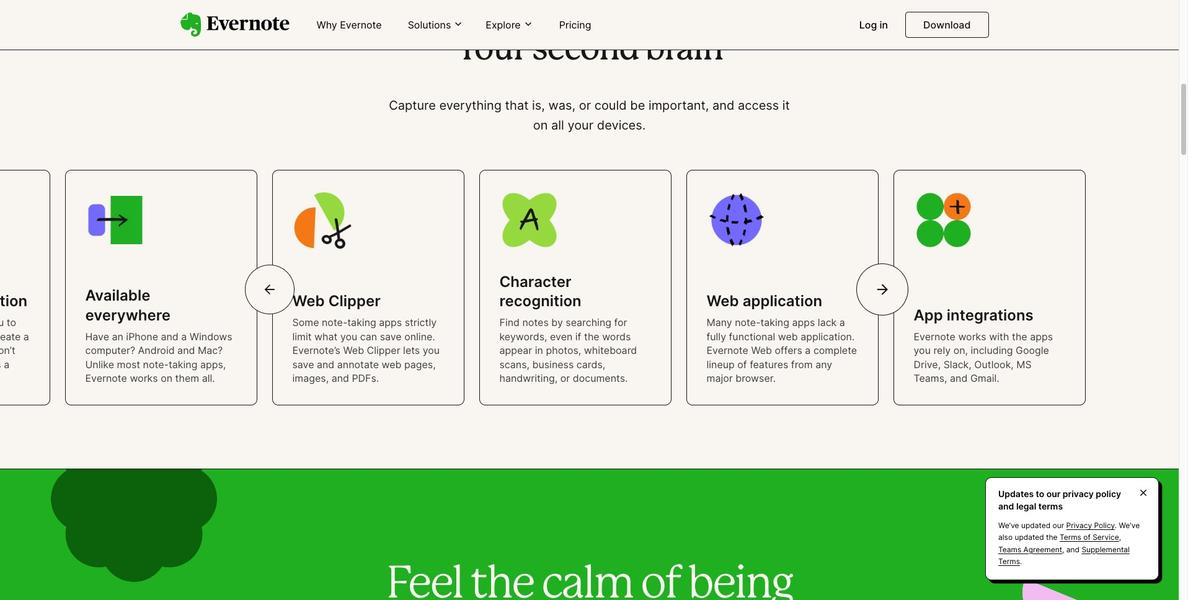 Task type: describe. For each thing, give the bounding box(es) containing it.
0 vertical spatial clipper
[[329, 292, 381, 310]]

1 vertical spatial ,
[[1063, 545, 1065, 554]]

many
[[707, 317, 733, 329]]

and inside capture everything that is, was, or could be important, and access it on all your devices.
[[713, 98, 735, 113]]

rely
[[934, 344, 951, 357]]

for
[[615, 317, 627, 329]]

explore button
[[482, 18, 537, 32]]

privacy policy link
[[1067, 521, 1115, 531]]

updates to our privacy policy and legal terms
[[999, 489, 1122, 512]]

of inside many note-taking apps lack a fully functional web application. evernote web offers a complete lineup of features from any major browser.
[[738, 358, 747, 371]]

note- for application
[[735, 317, 761, 329]]

character
[[500, 273, 572, 291]]

on,
[[954, 344, 968, 357]]

terms of service link
[[1060, 533, 1120, 543]]

by
[[552, 317, 563, 329]]

explore
[[486, 18, 521, 31]]

web up some
[[293, 292, 325, 310]]

your second brain
[[456, 35, 723, 66]]

web inside many note-taking apps lack a fully functional web application. evernote web offers a complete lineup of features from any major browser.
[[778, 331, 798, 343]]

browser.
[[736, 372, 776, 385]]

find notes by searching for keywords, even if the words appear in photos, whiteboard scans, business cards, handwriting, or documents.
[[500, 317, 637, 385]]

slack,
[[944, 358, 972, 371]]

evernote's
[[293, 344, 341, 357]]

everywhere icon image
[[85, 190, 145, 250]]

lets
[[403, 344, 420, 357]]

. for .
[[1021, 557, 1023, 566]]

an
[[112, 331, 123, 343]]

find
[[500, 317, 520, 329]]

keywords,
[[500, 331, 548, 343]]

brain
[[645, 35, 723, 66]]

some note-taking apps strictly limit what you can save online. evernote's web clipper lets you save and annotate web pages, images, and pdfs.
[[293, 317, 440, 385]]

recognition
[[500, 292, 582, 310]]

apps inside evernote works with the apps you rely on, including google drive, slack, outlook, ms teams, and gmail.
[[1031, 331, 1054, 343]]

them
[[175, 372, 199, 385]]

and inside updates to our privacy policy and legal terms
[[999, 501, 1015, 512]]

most
[[117, 358, 140, 371]]

the inside evernote works with the apps you rely on, including google drive, slack, outlook, ms teams, and gmail.
[[1012, 331, 1028, 343]]

capture everything that is, was, or could be important, and access it on all your devices.
[[389, 98, 790, 133]]

handwriting,
[[500, 372, 558, 385]]

it
[[783, 98, 790, 113]]

our for privacy
[[1053, 521, 1065, 531]]

we've inside . we've also updated the
[[1120, 521, 1140, 531]]

all
[[552, 118, 564, 133]]

terms of service , teams agreement , and
[[999, 533, 1122, 554]]

lack
[[818, 317, 837, 329]]

and down evernote's
[[317, 358, 335, 371]]

evernote logo image
[[180, 12, 289, 37]]

clipper inside some note-taking apps strictly limit what you can save online. evernote's web clipper lets you save and annotate web pages, images, and pdfs.
[[367, 344, 401, 357]]

character recognition
[[500, 273, 582, 310]]

web-clipper icon image
[[293, 190, 352, 250]]

taking inside "have an iphone and a windows computer? android and mac? unlike most note-taking apps, evernote works on them all."
[[169, 358, 198, 371]]

apps,
[[200, 358, 226, 371]]

you inside evernote works with the apps you rely on, including google drive, slack, outlook, ms teams, and gmail.
[[914, 344, 931, 357]]

whiteboard
[[584, 344, 637, 357]]

evernote inside evernote works with the apps you rely on, including google drive, slack, outlook, ms teams, and gmail.
[[914, 331, 956, 343]]

and inside evernote works with the apps you rely on, including google drive, slack, outlook, ms teams, and gmail.
[[951, 372, 968, 385]]

web-app icon image
[[707, 190, 767, 250]]

policy
[[1096, 489, 1122, 499]]

annotate
[[337, 358, 379, 371]]

have an iphone and a windows computer? android and mac? unlike most note-taking apps, evernote works on them all.
[[85, 331, 232, 385]]

scans,
[[500, 358, 530, 371]]

access
[[738, 98, 779, 113]]

business
[[533, 358, 574, 371]]

. we've also updated the
[[999, 521, 1140, 543]]

cards,
[[577, 358, 606, 371]]

our for privacy
[[1047, 489, 1061, 499]]

0 vertical spatial save
[[380, 331, 402, 343]]

teams
[[999, 545, 1022, 554]]

note- inside "have an iphone and a windows computer? android and mac? unlike most note-taking apps, evernote works on them all."
[[143, 358, 169, 371]]

or inside capture everything that is, was, or could be important, and access it on all your devices.
[[579, 98, 591, 113]]

terms inside terms of service , teams agreement , and
[[1060, 533, 1082, 543]]

terms inside supplemental terms
[[999, 557, 1021, 566]]

web application
[[707, 292, 823, 310]]

supplemental
[[1082, 545, 1130, 554]]

evernote right why
[[340, 19, 382, 31]]

app
[[914, 306, 944, 324]]

even
[[550, 331, 573, 343]]

notes
[[523, 317, 549, 329]]

log in link
[[852, 14, 896, 37]]

from
[[792, 358, 813, 371]]

appear
[[500, 344, 533, 357]]

can
[[360, 331, 377, 343]]

lineup
[[707, 358, 735, 371]]

updates
[[999, 489, 1034, 499]]

pricing
[[559, 19, 592, 31]]

searching
[[566, 317, 612, 329]]

solutions
[[408, 18, 451, 31]]

your
[[568, 118, 594, 133]]

evernote works with the apps you rely on, including google drive, slack, outlook, ms teams, and gmail.
[[914, 331, 1054, 385]]

capture
[[389, 98, 436, 113]]

terms
[[1039, 501, 1063, 512]]

unlike
[[85, 358, 114, 371]]

on inside "have an iphone and a windows computer? android and mac? unlike most note-taking apps, evernote works on them all."
[[161, 372, 173, 385]]

application.
[[801, 331, 855, 343]]

character-recognition icon image
[[500, 190, 559, 250]]

0 vertical spatial updated
[[1022, 521, 1051, 531]]

we've updated our privacy policy
[[999, 521, 1115, 531]]

policy
[[1095, 521, 1115, 531]]

google
[[1016, 344, 1050, 357]]

privacy
[[1067, 521, 1093, 531]]

fully
[[707, 331, 727, 343]]

. for . we've also updated the
[[1115, 521, 1117, 531]]

devices.
[[597, 118, 646, 133]]

the inside find notes by searching for keywords, even if the words appear in photos, whiteboard scans, business cards, handwriting, or documents.
[[584, 331, 600, 343]]

solutions button
[[404, 18, 467, 32]]



Task type: locate. For each thing, give the bounding box(es) containing it.
on left them
[[161, 372, 173, 385]]

0 vertical spatial or
[[579, 98, 591, 113]]

1 vertical spatial or
[[561, 372, 570, 385]]

clipper up can
[[329, 292, 381, 310]]

. inside . we've also updated the
[[1115, 521, 1117, 531]]

the up google
[[1012, 331, 1028, 343]]

and left mac?
[[178, 344, 195, 357]]

1 horizontal spatial taking
[[348, 317, 376, 329]]

gmail.
[[971, 372, 1000, 385]]

0 horizontal spatial we've
[[999, 521, 1020, 531]]

terms down privacy
[[1060, 533, 1082, 543]]

or
[[579, 98, 591, 113], [561, 372, 570, 385]]

taking inside many note-taking apps lack a fully functional web application. evernote web offers a complete lineup of features from any major browser.
[[761, 317, 790, 329]]

the inside . we've also updated the
[[1047, 533, 1058, 543]]

save
[[380, 331, 402, 343], [293, 358, 314, 371]]

available
[[85, 287, 150, 305]]

on
[[533, 118, 548, 133], [161, 372, 173, 385]]

apps inside many note-taking apps lack a fully functional web application. evernote web offers a complete lineup of features from any major browser.
[[793, 317, 815, 329]]

2 horizontal spatial note-
[[735, 317, 761, 329]]

1 vertical spatial our
[[1053, 521, 1065, 531]]

apps up google
[[1031, 331, 1054, 343]]

1 horizontal spatial of
[[1084, 533, 1091, 543]]

evernote down 'unlike'
[[85, 372, 127, 385]]

apps left "lack"
[[793, 317, 815, 329]]

available everywhere
[[85, 287, 171, 324]]

a left windows at the bottom of page
[[181, 331, 187, 343]]

0 horizontal spatial on
[[161, 372, 173, 385]]

0 vertical spatial ,
[[1120, 533, 1122, 543]]

functional
[[729, 331, 776, 343]]

everywhere
[[85, 306, 171, 324]]

terms down teams
[[999, 557, 1021, 566]]

legal
[[1017, 501, 1037, 512]]

web inside many note-taking apps lack a fully functional web application. evernote web offers a complete lineup of features from any major browser.
[[752, 344, 772, 357]]

web up "offers"
[[778, 331, 798, 343]]

evernote inside "have an iphone and a windows computer? android and mac? unlike most note-taking apps, evernote works on them all."
[[85, 372, 127, 385]]

some
[[293, 317, 319, 329]]

of inside terms of service , teams agreement , and
[[1084, 533, 1091, 543]]

0 horizontal spatial or
[[561, 372, 570, 385]]

evernote up 'rely'
[[914, 331, 956, 343]]

everything
[[439, 98, 502, 113]]

be
[[630, 98, 645, 113]]

or up your
[[579, 98, 591, 113]]

our up terms of service , teams agreement , and
[[1053, 521, 1065, 531]]

evernote up lineup
[[707, 344, 749, 357]]

taking
[[348, 317, 376, 329], [761, 317, 790, 329], [169, 358, 198, 371]]

works down most
[[130, 372, 158, 385]]

, down . we've also updated the
[[1063, 545, 1065, 554]]

1 horizontal spatial note-
[[322, 317, 348, 329]]

second
[[532, 35, 639, 66]]

0 horizontal spatial apps
[[379, 317, 402, 329]]

updated up teams agreement link on the bottom
[[1015, 533, 1045, 543]]

apps
[[379, 317, 402, 329], [793, 317, 815, 329], [1031, 331, 1054, 343]]

2 vertical spatial a
[[806, 344, 811, 357]]

supplemental terms
[[999, 545, 1130, 566]]

0 horizontal spatial note-
[[143, 358, 169, 371]]

mac?
[[198, 344, 223, 357]]

online.
[[405, 331, 435, 343]]

1 horizontal spatial save
[[380, 331, 402, 343]]

the
[[584, 331, 600, 343], [1012, 331, 1028, 343], [1047, 533, 1058, 543]]

1 vertical spatial terms
[[999, 557, 1021, 566]]

apps for web clipper
[[379, 317, 402, 329]]

and up android on the left
[[161, 331, 179, 343]]

or down business
[[561, 372, 570, 385]]

,
[[1120, 533, 1122, 543], [1063, 545, 1065, 554]]

1 horizontal spatial in
[[880, 19, 888, 31]]

you up drive,
[[914, 344, 931, 357]]

of down privacy policy link
[[1084, 533, 1091, 543]]

a inside "have an iphone and a windows computer? android and mac? unlike most note-taking apps, evernote works on them all."
[[181, 331, 187, 343]]

2 horizontal spatial a
[[840, 317, 846, 329]]

0 vertical spatial in
[[880, 19, 888, 31]]

a
[[840, 317, 846, 329], [181, 331, 187, 343], [806, 344, 811, 357]]

1 vertical spatial works
[[130, 372, 158, 385]]

0 horizontal spatial you
[[341, 331, 358, 343]]

1 horizontal spatial the
[[1012, 331, 1028, 343]]

0 vertical spatial our
[[1047, 489, 1061, 499]]

and down the slack,
[[951, 372, 968, 385]]

2 horizontal spatial taking
[[761, 317, 790, 329]]

, up supplemental
[[1120, 533, 1122, 543]]

all.
[[202, 372, 215, 385]]

web up the features
[[752, 344, 772, 357]]

1 horizontal spatial apps
[[793, 317, 815, 329]]

offers
[[775, 344, 803, 357]]

1 vertical spatial web
[[382, 358, 402, 371]]

and
[[713, 98, 735, 113], [161, 331, 179, 343], [178, 344, 195, 357], [317, 358, 335, 371], [332, 372, 349, 385], [951, 372, 968, 385], [999, 501, 1015, 512], [1067, 545, 1080, 554]]

. up the service
[[1115, 521, 1117, 531]]

2 horizontal spatial the
[[1047, 533, 1058, 543]]

1 horizontal spatial terms
[[1060, 533, 1082, 543]]

our up terms
[[1047, 489, 1061, 499]]

note- inside many note-taking apps lack a fully functional web application. evernote web offers a complete lineup of features from any major browser.
[[735, 317, 761, 329]]

and inside terms of service , teams agreement , and
[[1067, 545, 1080, 554]]

have
[[85, 331, 109, 343]]

0 horizontal spatial of
[[738, 358, 747, 371]]

web inside some note-taking apps strictly limit what you can save online. evernote's web clipper lets you save and annotate web pages, images, and pdfs.
[[382, 358, 402, 371]]

taking up them
[[169, 358, 198, 371]]

updated inside . we've also updated the
[[1015, 533, 1045, 543]]

you up pages,
[[423, 344, 440, 357]]

with
[[990, 331, 1010, 343]]

drive,
[[914, 358, 941, 371]]

0 horizontal spatial ,
[[1063, 545, 1065, 554]]

and down updates
[[999, 501, 1015, 512]]

1 horizontal spatial or
[[579, 98, 591, 113]]

log
[[860, 19, 877, 31]]

a right "lack"
[[840, 317, 846, 329]]

words
[[603, 331, 631, 343]]

on left all
[[533, 118, 548, 133]]

of up the browser.
[[738, 358, 747, 371]]

also
[[999, 533, 1013, 543]]

1 vertical spatial clipper
[[367, 344, 401, 357]]

0 horizontal spatial works
[[130, 372, 158, 385]]

0 horizontal spatial save
[[293, 358, 314, 371]]

pricing link
[[552, 14, 599, 37]]

or inside find notes by searching for keywords, even if the words appear in photos, whiteboard scans, business cards, handwriting, or documents.
[[561, 372, 570, 385]]

1 we've from the left
[[999, 521, 1020, 531]]

taking for application
[[761, 317, 790, 329]]

the right if
[[584, 331, 600, 343]]

taking for clipper
[[348, 317, 376, 329]]

. down teams agreement link on the bottom
[[1021, 557, 1023, 566]]

0 vertical spatial web
[[778, 331, 798, 343]]

apps for web application
[[793, 317, 815, 329]]

to
[[1036, 489, 1045, 499]]

evernote
[[340, 19, 382, 31], [914, 331, 956, 343], [707, 344, 749, 357], [85, 372, 127, 385]]

iphone
[[126, 331, 158, 343]]

taking inside some note-taking apps strictly limit what you can save online. evernote's web clipper lets you save and annotate web pages, images, and pdfs.
[[348, 317, 376, 329]]

we've right policy
[[1120, 521, 1140, 531]]

log in
[[860, 19, 888, 31]]

any
[[816, 358, 833, 371]]

download link
[[906, 12, 989, 38]]

and down "annotate" at left
[[332, 372, 349, 385]]

0 vertical spatial of
[[738, 358, 747, 371]]

2 we've from the left
[[1120, 521, 1140, 531]]

updated
[[1022, 521, 1051, 531], [1015, 533, 1045, 543]]

1 vertical spatial a
[[181, 331, 187, 343]]

0 vertical spatial works
[[959, 331, 987, 343]]

works up on,
[[959, 331, 987, 343]]

1 vertical spatial of
[[1084, 533, 1091, 543]]

including
[[971, 344, 1013, 357]]

note- down android on the left
[[143, 358, 169, 371]]

0 vertical spatial terms
[[1060, 533, 1082, 543]]

you
[[341, 331, 358, 343], [423, 344, 440, 357], [914, 344, 931, 357]]

why evernote
[[317, 19, 382, 31]]

taking down application
[[761, 317, 790, 329]]

works inside "have an iphone and a windows computer? android and mac? unlike most note-taking apps, evernote works on them all."
[[130, 372, 158, 385]]

the down the we've updated our privacy policy
[[1047, 533, 1058, 543]]

web left pages,
[[382, 358, 402, 371]]

documents.
[[573, 372, 628, 385]]

save right can
[[380, 331, 402, 343]]

integrations
[[947, 306, 1034, 324]]

taking up can
[[348, 317, 376, 329]]

0 vertical spatial on
[[533, 118, 548, 133]]

clipper down can
[[367, 344, 401, 357]]

why evernote link
[[309, 14, 389, 37]]

1 horizontal spatial a
[[806, 344, 811, 357]]

teams,
[[914, 372, 948, 385]]

1 horizontal spatial works
[[959, 331, 987, 343]]

2 horizontal spatial you
[[914, 344, 931, 357]]

pages,
[[404, 358, 436, 371]]

app integrations
[[914, 306, 1034, 324]]

download
[[924, 19, 971, 31]]

in up business
[[535, 344, 543, 357]]

0 horizontal spatial in
[[535, 344, 543, 357]]

note- for clipper
[[322, 317, 348, 329]]

privacy
[[1063, 489, 1094, 499]]

why
[[317, 19, 337, 31]]

and down . we've also updated the
[[1067, 545, 1080, 554]]

was,
[[549, 98, 576, 113]]

1 vertical spatial .
[[1021, 557, 1023, 566]]

and left access
[[713, 98, 735, 113]]

works inside evernote works with the apps you rely on, including google drive, slack, outlook, ms teams, and gmail.
[[959, 331, 987, 343]]

web inside some note-taking apps strictly limit what you can save online. evernote's web clipper lets you save and annotate web pages, images, and pdfs.
[[343, 344, 364, 357]]

1 horizontal spatial we've
[[1120, 521, 1140, 531]]

1 vertical spatial updated
[[1015, 533, 1045, 543]]

many note-taking apps lack a fully functional web application. evernote web offers a complete lineup of features from any major browser.
[[707, 317, 858, 385]]

on inside capture everything that is, was, or could be important, and access it on all your devices.
[[533, 118, 548, 133]]

our inside updates to our privacy policy and legal terms
[[1047, 489, 1061, 499]]

0 horizontal spatial the
[[584, 331, 600, 343]]

note- inside some note-taking apps strictly limit what you can save online. evernote's web clipper lets you save and annotate web pages, images, and pdfs.
[[322, 317, 348, 329]]

that
[[505, 98, 529, 113]]

1 horizontal spatial you
[[423, 344, 440, 357]]

in right log on the right
[[880, 19, 888, 31]]

1 horizontal spatial .
[[1115, 521, 1117, 531]]

2 horizontal spatial apps
[[1031, 331, 1054, 343]]

1 horizontal spatial web
[[778, 331, 798, 343]]

note- up functional
[[735, 317, 761, 329]]

in inside find notes by searching for keywords, even if the words appear in photos, whiteboard scans, business cards, handwriting, or documents.
[[535, 344, 543, 357]]

major
[[707, 372, 733, 385]]

agreement
[[1024, 545, 1063, 554]]

we've
[[999, 521, 1020, 531], [1120, 521, 1140, 531]]

if
[[576, 331, 582, 343]]

note- up what on the left bottom of page
[[322, 317, 348, 329]]

features
[[750, 358, 789, 371]]

apps inside some note-taking apps strictly limit what you can save online. evernote's web clipper lets you save and annotate web pages, images, and pdfs.
[[379, 317, 402, 329]]

of
[[738, 358, 747, 371], [1084, 533, 1091, 543]]

evernote inside many note-taking apps lack a fully functional web application. evernote web offers a complete lineup of features from any major browser.
[[707, 344, 749, 357]]

apps left strictly at bottom
[[379, 317, 402, 329]]

1 vertical spatial save
[[293, 358, 314, 371]]

web up "annotate" at left
[[343, 344, 364, 357]]

a up from
[[806, 344, 811, 357]]

1 horizontal spatial on
[[533, 118, 548, 133]]

1 horizontal spatial ,
[[1120, 533, 1122, 543]]

save up images,
[[293, 358, 314, 371]]

you left can
[[341, 331, 358, 343]]

0 vertical spatial a
[[840, 317, 846, 329]]

1 vertical spatial on
[[161, 372, 173, 385]]

apps icon image
[[914, 190, 974, 250]]

0 horizontal spatial .
[[1021, 557, 1023, 566]]

android
[[138, 344, 175, 357]]

0 horizontal spatial terms
[[999, 557, 1021, 566]]

web up many
[[707, 292, 739, 310]]

outlook,
[[975, 358, 1014, 371]]

0 horizontal spatial taking
[[169, 358, 198, 371]]

1 vertical spatial in
[[535, 344, 543, 357]]

application
[[743, 292, 823, 310]]

is,
[[532, 98, 545, 113]]

0 horizontal spatial web
[[382, 358, 402, 371]]

0 vertical spatial .
[[1115, 521, 1117, 531]]

0 horizontal spatial a
[[181, 331, 187, 343]]

in
[[880, 19, 888, 31], [535, 344, 543, 357]]

service
[[1093, 533, 1120, 543]]

updated down legal
[[1022, 521, 1051, 531]]

clipper
[[329, 292, 381, 310], [367, 344, 401, 357]]

we've up also
[[999, 521, 1020, 531]]

your
[[456, 35, 526, 66]]

web clipper
[[293, 292, 381, 310]]

windows
[[190, 331, 232, 343]]

ms
[[1017, 358, 1032, 371]]



Task type: vqa. For each thing, say whether or not it's contained in the screenshot.
Or in Find notes by searching for keywords, even if the words appear in photos, whiteboard scans, business cards, handwriting, or documents.
yes



